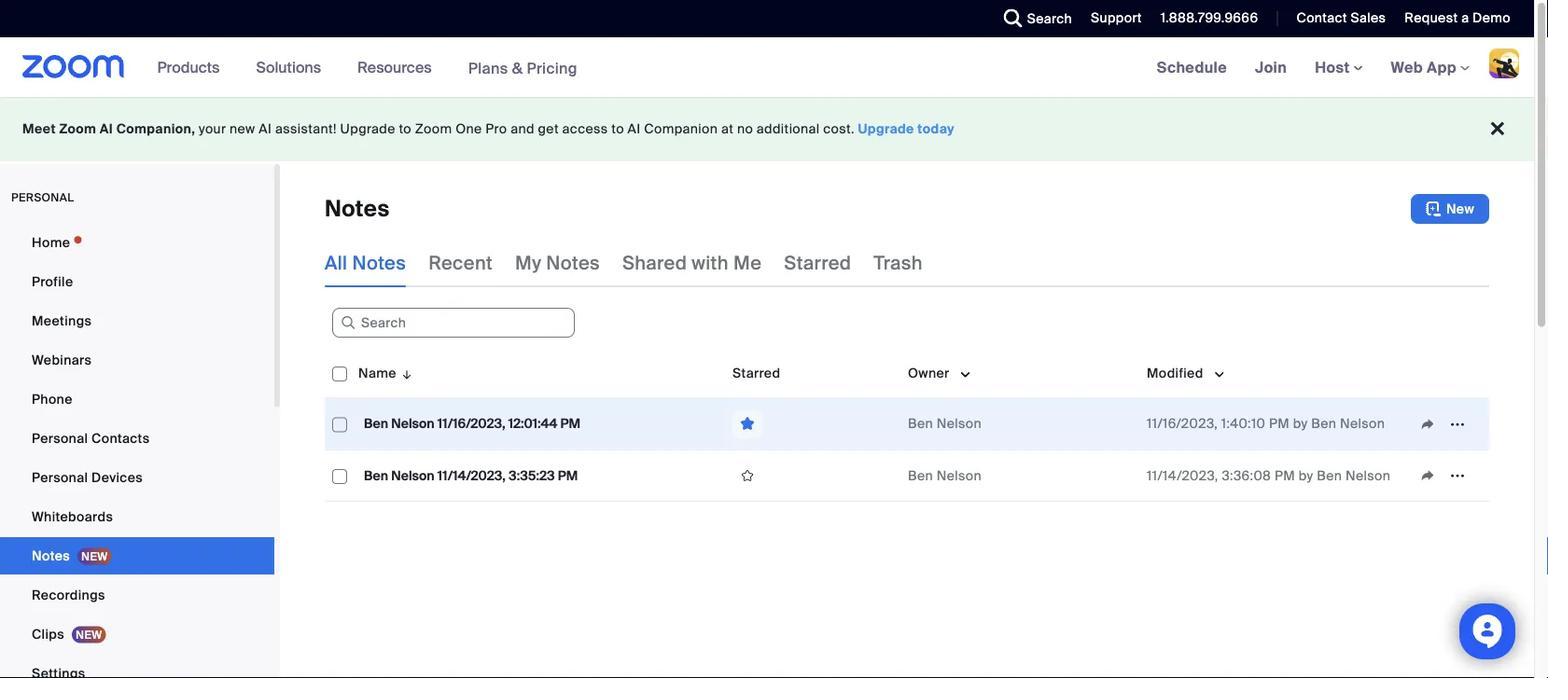 Task type: locate. For each thing, give the bounding box(es) containing it.
0 horizontal spatial upgrade
[[340, 120, 396, 138]]

join
[[1256, 57, 1288, 77]]

1 11/14/2023, from the left
[[438, 467, 506, 485]]

1 horizontal spatial upgrade
[[859, 120, 915, 138]]

0 horizontal spatial zoom
[[59, 120, 96, 138]]

notes link
[[0, 538, 275, 575]]

1 vertical spatial starred
[[733, 365, 781, 382]]

1 personal from the top
[[32, 430, 88, 447]]

new
[[1447, 200, 1475, 218]]

1 horizontal spatial 11/16/2023,
[[1148, 415, 1219, 433]]

plans & pricing link
[[468, 58, 578, 78], [468, 58, 578, 78]]

companion,
[[116, 120, 195, 138]]

1 vertical spatial by
[[1300, 467, 1314, 485]]

application containing name
[[325, 349, 1504, 516]]

by for 3:36:08
[[1300, 467, 1314, 485]]

web app button
[[1392, 57, 1471, 77]]

ben nelson
[[908, 415, 982, 433], [908, 467, 982, 485]]

2 ben nelson from the top
[[908, 467, 982, 485]]

1 horizontal spatial 11/14/2023,
[[1148, 467, 1219, 485]]

more options for ben nelson 11/14/2023, 3:35:23 pm image
[[1443, 468, 1473, 485]]

application
[[325, 349, 1504, 516], [733, 410, 894, 439], [1414, 410, 1483, 438], [1414, 462, 1483, 490]]

contact sales link
[[1283, 0, 1392, 37], [1297, 9, 1387, 27]]

0 horizontal spatial 11/16/2023,
[[438, 415, 506, 433]]

schedule link
[[1143, 37, 1242, 97]]

access
[[563, 120, 608, 138]]

notes up all notes at the top left of the page
[[325, 195, 390, 224]]

zoom logo image
[[22, 55, 125, 78]]

2 11/14/2023, from the left
[[1148, 467, 1219, 485]]

ben nelson 11/14/2023, 3:35:23 pm button
[[359, 464, 584, 488]]

1 horizontal spatial to
[[612, 120, 625, 138]]

join link
[[1242, 37, 1302, 97]]

1 horizontal spatial zoom
[[415, 120, 452, 138]]

ben
[[364, 415, 389, 433], [908, 415, 934, 433], [1312, 415, 1337, 433], [364, 467, 389, 485], [908, 467, 934, 485], [1318, 467, 1343, 485]]

tabs of all notes page tab list
[[325, 239, 923, 288]]

profile picture image
[[1490, 49, 1520, 78]]

web app
[[1392, 57, 1457, 77]]

1 horizontal spatial ai
[[259, 120, 272, 138]]

to down the resources dropdown button
[[399, 120, 412, 138]]

notes up recordings
[[32, 548, 70, 565]]

personal devices
[[32, 469, 143, 486]]

pm right 3:35:23
[[558, 467, 578, 485]]

2 personal from the top
[[32, 469, 88, 486]]

0 horizontal spatial starred
[[733, 365, 781, 382]]

notes right my
[[546, 251, 600, 275]]

host button
[[1316, 57, 1364, 77]]

support link
[[1078, 0, 1147, 37], [1092, 9, 1143, 27]]

11/14/2023,
[[438, 467, 506, 485], [1148, 467, 1219, 485]]

clips link
[[0, 616, 275, 654]]

0 horizontal spatial 11/14/2023,
[[438, 467, 506, 485]]

home
[[32, 234, 70, 251]]

by right '3:36:08'
[[1300, 467, 1314, 485]]

companion
[[644, 120, 718, 138]]

cost.
[[824, 120, 855, 138]]

notes right all
[[352, 251, 406, 275]]

ben nelson for 11/16/2023,
[[908, 415, 982, 433]]

a
[[1462, 9, 1470, 27]]

meet zoom ai companion, footer
[[0, 97, 1535, 162]]

1 upgrade from the left
[[340, 120, 396, 138]]

by right 1:40:10
[[1294, 415, 1308, 433]]

personal up "whiteboards"
[[32, 469, 88, 486]]

1.888.799.9666 button
[[1147, 0, 1264, 37], [1161, 9, 1259, 27]]

recordings
[[32, 587, 105, 604]]

2 11/16/2023, from the left
[[1148, 415, 1219, 433]]

one
[[456, 120, 482, 138]]

owner
[[908, 365, 950, 382]]

1 to from the left
[[399, 120, 412, 138]]

11/14/2023, left '3:36:08'
[[1148, 467, 1219, 485]]

banner containing products
[[0, 37, 1535, 99]]

upgrade right cost.
[[859, 120, 915, 138]]

0 vertical spatial personal
[[32, 430, 88, 447]]

personal for personal contacts
[[32, 430, 88, 447]]

1 vertical spatial ben nelson
[[908, 467, 982, 485]]

1 vertical spatial personal
[[32, 469, 88, 486]]

11/14/2023, 3:36:08 pm by ben nelson
[[1148, 467, 1391, 485]]

pm
[[561, 415, 581, 433], [1270, 415, 1290, 433], [558, 467, 578, 485], [1275, 467, 1296, 485]]

personal contacts link
[[0, 420, 275, 458]]

upgrade down 'product information' navigation
[[340, 120, 396, 138]]

meet
[[22, 120, 56, 138]]

11/16/2023, up ben nelson 11/14/2023, 3:35:23 pm
[[438, 415, 506, 433]]

1.888.799.9666 button up schedule
[[1147, 0, 1264, 37]]

ai right new
[[259, 120, 272, 138]]

host
[[1316, 57, 1354, 77]]

resources
[[358, 57, 432, 77]]

0 vertical spatial ben nelson
[[908, 415, 982, 433]]

1:40:10
[[1222, 415, 1266, 433]]

0 horizontal spatial to
[[399, 120, 412, 138]]

plans
[[468, 58, 508, 78]]

ben nelson 11/14/2023, 3:35:23 pm unstarred image
[[733, 468, 763, 485]]

zoom
[[59, 120, 96, 138], [415, 120, 452, 138]]

0 vertical spatial starred
[[785, 251, 852, 275]]

to right access
[[612, 120, 625, 138]]

ai
[[100, 120, 113, 138], [259, 120, 272, 138], [628, 120, 641, 138]]

ben nelson 11/16/2023, 12:01:44 pm
[[364, 415, 581, 433]]

pm inside button
[[561, 415, 581, 433]]

ben nelson 11/16/2023, 12:01:44 pm starred image
[[733, 415, 763, 433]]

nelson inside button
[[392, 415, 435, 433]]

starred right me
[[785, 251, 852, 275]]

request a demo link
[[1392, 0, 1535, 37], [1406, 9, 1512, 27]]

zoom left one
[[415, 120, 452, 138]]

contacts
[[92, 430, 150, 447]]

ai left companion,
[[100, 120, 113, 138]]

pm right 12:01:44
[[561, 415, 581, 433]]

personal for personal devices
[[32, 469, 88, 486]]

demo
[[1473, 9, 1512, 27]]

personal
[[32, 430, 88, 447], [32, 469, 88, 486]]

ben nelson for 11/14/2023,
[[908, 467, 982, 485]]

0 vertical spatial by
[[1294, 415, 1308, 433]]

by
[[1294, 415, 1308, 433], [1300, 467, 1314, 485]]

meetings link
[[0, 303, 275, 340]]

ai left companion
[[628, 120, 641, 138]]

zoom right meet
[[59, 120, 96, 138]]

nelson
[[392, 415, 435, 433], [937, 415, 982, 433], [1341, 415, 1386, 433], [392, 467, 435, 485], [937, 467, 982, 485], [1346, 467, 1391, 485]]

ben inside ben nelson 11/14/2023, 3:35:23 pm button
[[364, 467, 389, 485]]

my notes
[[515, 251, 600, 275]]

all
[[325, 251, 348, 275]]

personal down phone
[[32, 430, 88, 447]]

11/14/2023, down the ben nelson 11/16/2023, 12:01:44 pm button
[[438, 467, 506, 485]]

0 horizontal spatial ai
[[100, 120, 113, 138]]

1 horizontal spatial starred
[[785, 251, 852, 275]]

meet zoom ai companion, your new ai assistant! upgrade to zoom one pro and get access to ai companion at no additional cost. upgrade today
[[22, 120, 955, 138]]

2 ai from the left
[[259, 120, 272, 138]]

11/16/2023,
[[438, 415, 506, 433], [1148, 415, 1219, 433]]

new
[[230, 120, 255, 138]]

3:36:08
[[1223, 467, 1272, 485]]

2 zoom from the left
[[415, 120, 452, 138]]

2 horizontal spatial ai
[[628, 120, 641, 138]]

Search text field
[[332, 308, 575, 338]]

today
[[918, 120, 955, 138]]

to
[[399, 120, 412, 138], [612, 120, 625, 138]]

starred up 'ben nelson 11/16/2023, 12:01:44 pm starred' icon
[[733, 365, 781, 382]]

search button
[[990, 0, 1078, 37]]

11/16/2023, down modified
[[1148, 415, 1219, 433]]

1 11/16/2023, from the left
[[438, 415, 506, 433]]

notes
[[325, 195, 390, 224], [352, 251, 406, 275], [546, 251, 600, 275], [32, 548, 70, 565]]

resources button
[[358, 37, 440, 97]]

schedule
[[1157, 57, 1228, 77]]

1 ben nelson from the top
[[908, 415, 982, 433]]

upgrade
[[340, 120, 396, 138], [859, 120, 915, 138]]

products
[[157, 57, 220, 77]]

3:35:23
[[509, 467, 555, 485]]

banner
[[0, 37, 1535, 99]]

get
[[538, 120, 559, 138]]

notes inside notes link
[[32, 548, 70, 565]]

starred
[[785, 251, 852, 275], [733, 365, 781, 382]]



Task type: describe. For each thing, give the bounding box(es) containing it.
profile
[[32, 273, 73, 290]]

pm inside button
[[558, 467, 578, 485]]

pm right '3:36:08'
[[1275, 467, 1296, 485]]

and
[[511, 120, 535, 138]]

at
[[722, 120, 734, 138]]

profile link
[[0, 263, 275, 301]]

starred inside tabs of all notes page tab list
[[785, 251, 852, 275]]

solutions button
[[256, 37, 330, 97]]

solutions
[[256, 57, 321, 77]]

app
[[1428, 57, 1457, 77]]

web
[[1392, 57, 1424, 77]]

trash
[[874, 251, 923, 275]]

by for 1:40:10
[[1294, 415, 1308, 433]]

whiteboards
[[32, 508, 113, 526]]

recent
[[429, 251, 493, 275]]

product information navigation
[[143, 37, 592, 99]]

no
[[738, 120, 754, 138]]

personal menu menu
[[0, 224, 275, 679]]

search
[[1028, 10, 1073, 27]]

upgrade today link
[[859, 120, 955, 138]]

2 to from the left
[[612, 120, 625, 138]]

sales
[[1352, 9, 1387, 27]]

shared with me
[[623, 251, 762, 275]]

pro
[[486, 120, 507, 138]]

personal
[[11, 190, 74, 205]]

1 ai from the left
[[100, 120, 113, 138]]

request a demo
[[1406, 9, 1512, 27]]

arrow down image
[[397, 362, 414, 385]]

1 zoom from the left
[[59, 120, 96, 138]]

additional
[[757, 120, 820, 138]]

starred inside application
[[733, 365, 781, 382]]

11/14/2023, inside button
[[438, 467, 506, 485]]

clips
[[32, 626, 64, 643]]

contact
[[1297, 9, 1348, 27]]

1.888.799.9666 button up schedule link
[[1161, 9, 1259, 27]]

phone link
[[0, 381, 275, 418]]

2 upgrade from the left
[[859, 120, 915, 138]]

with
[[692, 251, 729, 275]]

1.888.799.9666
[[1161, 9, 1259, 27]]

products button
[[157, 37, 228, 97]]

webinars
[[32, 352, 92, 369]]

home link
[[0, 224, 275, 261]]

webinars link
[[0, 342, 275, 379]]

support
[[1092, 9, 1143, 27]]

shared
[[623, 251, 687, 275]]

meetings navigation
[[1143, 37, 1535, 99]]

your
[[199, 120, 226, 138]]

12:01:44
[[509, 415, 558, 433]]

&
[[512, 58, 523, 78]]

11/16/2023, 1:40:10 pm by ben nelson
[[1148, 415, 1386, 433]]

devices
[[92, 469, 143, 486]]

plans & pricing
[[468, 58, 578, 78]]

whiteboards link
[[0, 499, 275, 536]]

new button
[[1412, 194, 1490, 224]]

modified
[[1148, 365, 1204, 382]]

pm right 1:40:10
[[1270, 415, 1290, 433]]

pricing
[[527, 58, 578, 78]]

ben nelson 11/14/2023, 3:35:23 pm
[[364, 467, 578, 485]]

all notes
[[325, 251, 406, 275]]

11/16/2023, inside button
[[438, 415, 506, 433]]

personal devices link
[[0, 459, 275, 497]]

ben nelson 11/16/2023, 12:01:44 pm button
[[359, 412, 586, 436]]

my
[[515, 251, 542, 275]]

me
[[734, 251, 762, 275]]

share image
[[1414, 468, 1443, 485]]

more options for ben nelson 11/16/2023, 12:01:44 pm image
[[1443, 416, 1473, 433]]

3 ai from the left
[[628, 120, 641, 138]]

request
[[1406, 9, 1459, 27]]

meetings
[[32, 312, 92, 330]]

share image
[[1414, 416, 1443, 433]]

ben inside the ben nelson 11/16/2023, 12:01:44 pm button
[[364, 415, 389, 433]]

personal contacts
[[32, 430, 150, 447]]

recordings link
[[0, 577, 275, 614]]

phone
[[32, 391, 73, 408]]

nelson inside button
[[392, 467, 435, 485]]

contact sales
[[1297, 9, 1387, 27]]

name
[[359, 365, 397, 382]]

assistant!
[[275, 120, 337, 138]]



Task type: vqa. For each thing, say whether or not it's contained in the screenshot.
User
no



